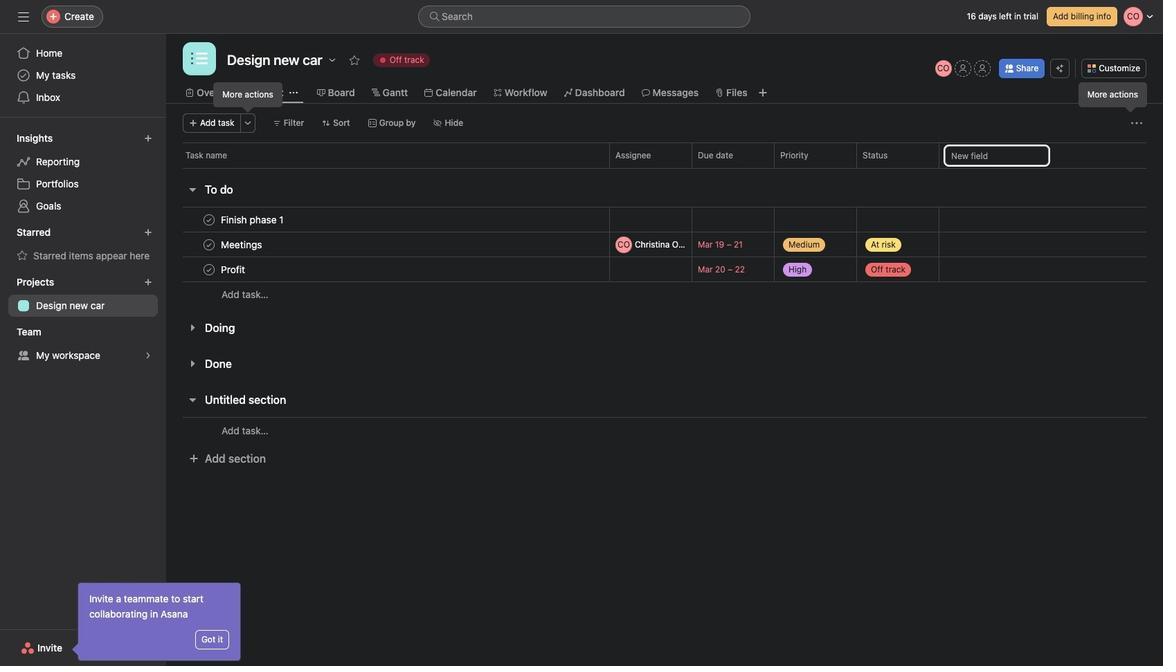 Task type: describe. For each thing, give the bounding box(es) containing it.
mark complete image for finish phase 1 cell
[[201, 212, 217, 228]]

global element
[[0, 34, 166, 117]]

0 horizontal spatial more actions image
[[244, 119, 252, 127]]

profit cell
[[166, 257, 609, 283]]

insights element
[[0, 126, 166, 220]]

expand task list for this group image
[[187, 359, 198, 370]]

tab actions image
[[289, 89, 297, 97]]

mark complete image for profit cell
[[201, 261, 217, 278]]

ask ai image
[[1056, 64, 1065, 73]]

1 collapse task list for this group image from the top
[[187, 184, 198, 195]]

projects element
[[0, 270, 166, 320]]

2 collapse task list for this group image from the top
[[187, 395, 198, 406]]

new project or portfolio image
[[144, 278, 152, 287]]

task name text field for mark complete checkbox
[[218, 263, 249, 277]]



Task type: locate. For each thing, give the bounding box(es) containing it.
task name text field for mark complete option in finish phase 1 cell
[[218, 213, 288, 227]]

Mark complete checkbox
[[201, 261, 217, 278]]

starred element
[[0, 220, 166, 270]]

add to starred image
[[349, 55, 360, 66]]

0 vertical spatial mark complete image
[[201, 212, 217, 228]]

mark complete checkbox for finish phase 1 cell
[[201, 212, 217, 228]]

add tab image
[[757, 87, 768, 98]]

list box
[[418, 6, 751, 28]]

mark complete image inside finish phase 1 cell
[[201, 212, 217, 228]]

task name text field inside finish phase 1 cell
[[218, 213, 288, 227]]

mark complete image inside profit cell
[[201, 261, 217, 278]]

2 vertical spatial mark complete image
[[201, 261, 217, 278]]

3 mark complete image from the top
[[201, 261, 217, 278]]

0 vertical spatial task name text field
[[218, 213, 288, 227]]

meetings cell
[[166, 232, 609, 258]]

expand task list for this group image
[[187, 323, 198, 334]]

header to do tree grid
[[166, 207, 1163, 307]]

2 mark complete image from the top
[[201, 236, 217, 253]]

1 vertical spatial collapse task list for this group image
[[187, 395, 198, 406]]

new insights image
[[144, 134, 152, 143]]

Task name text field
[[218, 213, 288, 227], [218, 263, 249, 277]]

add items to starred image
[[144, 229, 152, 237]]

more actions image
[[1132, 118, 1143, 129], [244, 119, 252, 127]]

tooltip
[[214, 83, 282, 111], [1079, 83, 1147, 111], [74, 584, 240, 661]]

collapse task list for this group image
[[187, 184, 198, 195], [187, 395, 198, 406]]

1 vertical spatial task name text field
[[218, 263, 249, 277]]

task name text field right mark complete checkbox
[[218, 263, 249, 277]]

mark complete checkbox inside the meetings cell
[[201, 236, 217, 253]]

see details, my workspace image
[[144, 352, 152, 360]]

row
[[166, 143, 1163, 168], [183, 168, 1147, 169], [166, 207, 1163, 233], [166, 232, 1163, 258], [166, 257, 1163, 283], [166, 282, 1163, 307], [166, 418, 1163, 444]]

hide sidebar image
[[18, 11, 29, 22]]

Mark complete checkbox
[[201, 212, 217, 228], [201, 236, 217, 253]]

task name text field inside profit cell
[[218, 263, 249, 277]]

1 horizontal spatial more actions image
[[1132, 118, 1143, 129]]

1 vertical spatial mark complete image
[[201, 236, 217, 253]]

2 mark complete checkbox from the top
[[201, 236, 217, 253]]

0 vertical spatial collapse task list for this group image
[[187, 184, 198, 195]]

mark complete image
[[201, 212, 217, 228], [201, 236, 217, 253], [201, 261, 217, 278]]

2 task name text field from the top
[[218, 263, 249, 277]]

mark complete checkbox for the meetings cell
[[201, 236, 217, 253]]

mark complete image inside the meetings cell
[[201, 236, 217, 253]]

Task name text field
[[218, 238, 266, 252]]

mark complete image for the meetings cell
[[201, 236, 217, 253]]

1 task name text field from the top
[[218, 213, 288, 227]]

1 mark complete checkbox from the top
[[201, 212, 217, 228]]

task name text field up task name text box
[[218, 213, 288, 227]]

manage project members image
[[935, 60, 952, 77]]

list image
[[191, 51, 208, 67]]

1 mark complete image from the top
[[201, 212, 217, 228]]

1 vertical spatial mark complete checkbox
[[201, 236, 217, 253]]

0 vertical spatial mark complete checkbox
[[201, 212, 217, 228]]

mark complete checkbox inside finish phase 1 cell
[[201, 212, 217, 228]]

finish phase 1 cell
[[166, 207, 609, 233]]

teams element
[[0, 320, 166, 370]]



Task type: vqa. For each thing, say whether or not it's contained in the screenshot.
2nd Expand task list for this group Image from the top
yes



